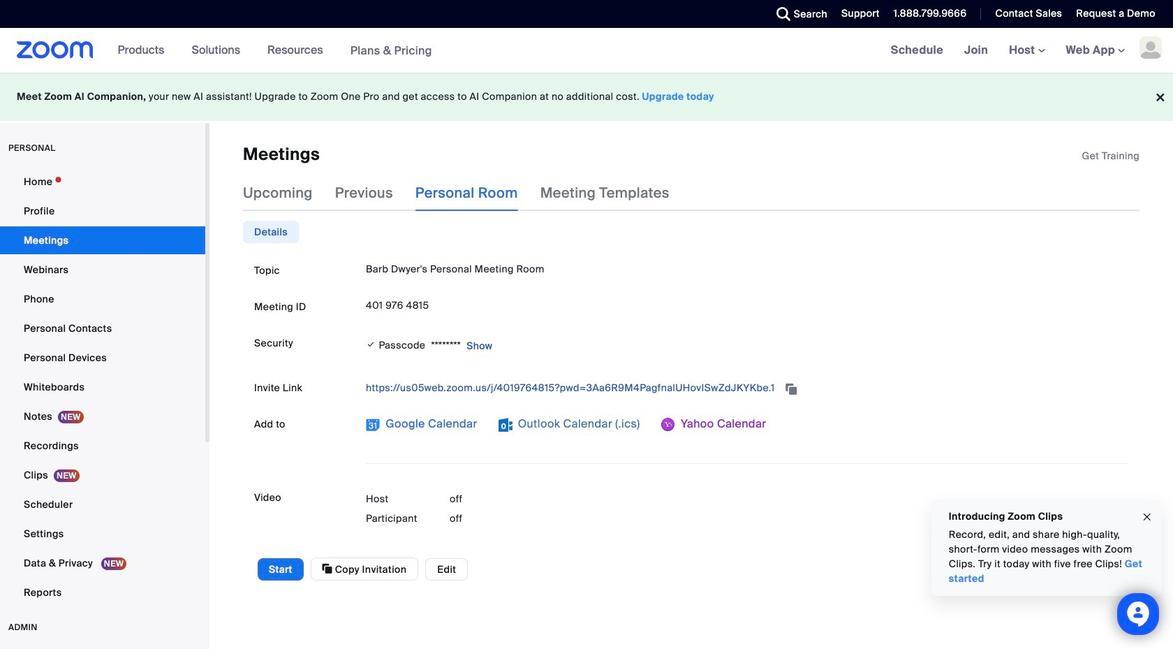 Task type: vqa. For each thing, say whether or not it's contained in the screenshot.
footer
yes



Task type: describe. For each thing, give the bounding box(es) containing it.
add to outlook calendar (.ics) image
[[499, 418, 513, 432]]

zoom logo image
[[17, 41, 93, 59]]

copy url image
[[785, 384, 799, 394]]

meetings navigation
[[881, 28, 1174, 73]]

profile picture image
[[1140, 36, 1163, 59]]



Task type: locate. For each thing, give the bounding box(es) containing it.
tab list
[[243, 221, 299, 243]]

application
[[1083, 149, 1140, 163]]

banner
[[0, 28, 1174, 73]]

footer
[[0, 73, 1174, 121]]

copy image
[[323, 563, 333, 575]]

tabs of meeting tab list
[[243, 175, 692, 211]]

add to yahoo calendar image
[[662, 418, 676, 432]]

personal menu menu
[[0, 168, 205, 608]]

product information navigation
[[107, 28, 443, 73]]

checked image
[[366, 338, 376, 352]]

close image
[[1143, 509, 1154, 525]]

add to google calendar image
[[366, 418, 380, 432]]

tab
[[243, 221, 299, 243]]



